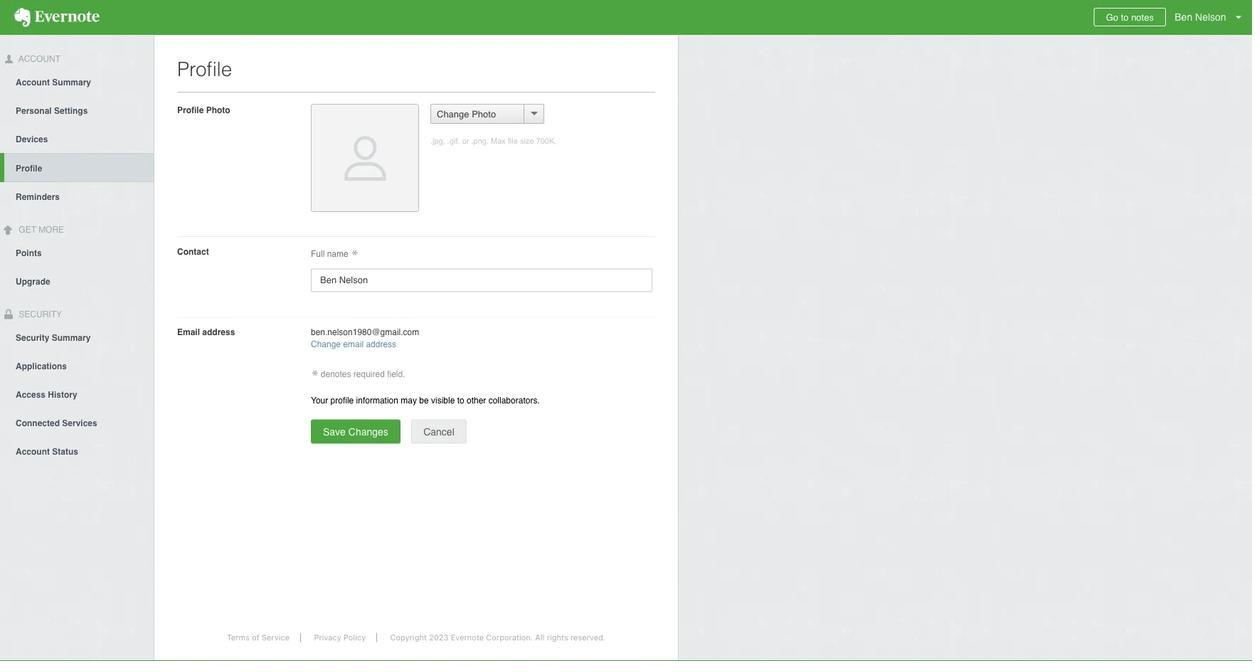 Task type: describe. For each thing, give the bounding box(es) containing it.
history
[[48, 390, 77, 399]]

change photo
[[437, 109, 496, 119]]

upgrade
[[16, 277, 50, 286]]

to inside 'link'
[[1121, 12, 1129, 22]]

access history
[[16, 390, 77, 399]]

personal settings
[[16, 106, 88, 116]]

contact
[[177, 247, 209, 257]]

all
[[535, 633, 545, 642]]

notes
[[1132, 12, 1154, 22]]

information
[[356, 395, 398, 405]]

account for account status
[[16, 446, 50, 456]]

go
[[1106, 12, 1119, 22]]

nelson
[[1196, 11, 1227, 23]]

0 vertical spatial change
[[437, 109, 469, 119]]

copyright 2023 evernote corporation. all rights reserved.
[[390, 633, 606, 642]]

policy
[[344, 633, 366, 642]]

profile
[[331, 395, 354, 405]]

connected services link
[[0, 408, 154, 436]]

more
[[39, 225, 64, 235]]

upgrade link
[[0, 267, 154, 295]]

.jpg,
[[431, 137, 445, 146]]

.gif,
[[447, 137, 460, 146]]

evernote image
[[0, 8, 114, 27]]

summary for account summary
[[52, 77, 91, 87]]

personal settings link
[[0, 96, 154, 124]]

go to notes link
[[1094, 8, 1166, 26]]

account status link
[[0, 436, 154, 465]]

email address
[[177, 327, 235, 337]]

be
[[419, 395, 429, 405]]

profile for profile link
[[16, 164, 42, 173]]

profile photo
[[177, 105, 230, 115]]

account summary link
[[0, 67, 154, 96]]

privacy policy link
[[303, 633, 377, 642]]

700k.
[[536, 137, 557, 146]]

may
[[401, 395, 417, 405]]

required
[[354, 369, 385, 379]]

privacy policy
[[314, 633, 366, 642]]

ben.nelson1980@gmail.com
[[311, 327, 419, 337]]

get more
[[16, 225, 64, 235]]

status
[[52, 446, 78, 456]]

full name
[[311, 249, 351, 259]]

name
[[327, 249, 348, 259]]

visible
[[431, 395, 455, 405]]

copyright
[[390, 633, 427, 642]]

privacy
[[314, 633, 341, 642]]

points link
[[0, 238, 154, 267]]

access history link
[[0, 380, 154, 408]]

applications
[[16, 361, 67, 371]]

of
[[252, 633, 260, 642]]

personal
[[16, 106, 52, 116]]

terms of service
[[227, 633, 290, 642]]

account for account summary
[[16, 77, 50, 87]]

photo for change photo
[[472, 109, 496, 119]]

denotes required field.
[[318, 369, 405, 379]]

Full name text field
[[311, 269, 653, 292]]

applications link
[[0, 351, 154, 380]]

photo for profile photo
[[206, 105, 230, 115]]

.png.
[[471, 137, 489, 146]]

access
[[16, 390, 46, 399]]

services
[[62, 418, 97, 428]]

account for account
[[16, 54, 60, 64]]



Task type: vqa. For each thing, say whether or not it's contained in the screenshot.
Help and Learning task checklist FIELD
no



Task type: locate. For each thing, give the bounding box(es) containing it.
address right the email
[[202, 327, 235, 337]]

address
[[202, 327, 235, 337], [366, 339, 396, 349]]

0 horizontal spatial photo
[[206, 105, 230, 115]]

get
[[19, 225, 36, 235]]

reserved.
[[571, 633, 606, 642]]

to right go
[[1121, 12, 1129, 22]]

address down ben.nelson1980@gmail.com at left
[[366, 339, 396, 349]]

1 horizontal spatial photo
[[472, 109, 496, 119]]

email
[[177, 327, 200, 337]]

evernote link
[[0, 0, 114, 35]]

0 vertical spatial security
[[16, 309, 62, 319]]

1 vertical spatial change
[[311, 339, 341, 349]]

0 horizontal spatial change
[[311, 339, 341, 349]]

rights
[[547, 633, 568, 642]]

other
[[467, 395, 486, 405]]

size
[[520, 137, 534, 146]]

1 vertical spatial profile
[[177, 105, 204, 115]]

change email address link
[[311, 339, 396, 349]]

2 vertical spatial profile
[[16, 164, 42, 173]]

None submit
[[311, 419, 401, 444], [411, 419, 467, 444], [311, 419, 401, 444], [411, 419, 467, 444]]

reminders
[[16, 192, 60, 202]]

1 vertical spatial address
[[366, 339, 396, 349]]

settings
[[54, 106, 88, 116]]

email
[[343, 339, 364, 349]]

1 horizontal spatial change
[[437, 109, 469, 119]]

corporation.
[[486, 633, 533, 642]]

summary up applications link
[[52, 333, 91, 343]]

collaborators.
[[489, 395, 540, 405]]

account status
[[16, 446, 78, 456]]

photo
[[206, 105, 230, 115], [472, 109, 496, 119]]

devices
[[16, 134, 48, 144]]

to
[[1121, 12, 1129, 22], [457, 395, 464, 405]]

file
[[508, 137, 518, 146]]

summary
[[52, 77, 91, 87], [52, 333, 91, 343]]

0 vertical spatial summary
[[52, 77, 91, 87]]

ben nelson
[[1175, 11, 1227, 23]]

full
[[311, 249, 325, 259]]

0 horizontal spatial to
[[457, 395, 464, 405]]

terms of service link
[[216, 633, 301, 642]]

profile for profile photo
[[177, 105, 204, 115]]

profile link
[[4, 153, 154, 182]]

1 vertical spatial security
[[16, 333, 49, 343]]

security for security
[[16, 309, 62, 319]]

terms
[[227, 633, 250, 642]]

summary for security summary
[[52, 333, 91, 343]]

0 vertical spatial account
[[16, 54, 60, 64]]

service
[[262, 633, 290, 642]]

change left email
[[311, 339, 341, 349]]

0 vertical spatial to
[[1121, 12, 1129, 22]]

devices link
[[0, 124, 154, 153]]

security for security summary
[[16, 333, 49, 343]]

or
[[462, 137, 469, 146]]

1 horizontal spatial address
[[366, 339, 396, 349]]

address inside ben.nelson1980@gmail.com change email address
[[366, 339, 396, 349]]

security
[[16, 309, 62, 319], [16, 333, 49, 343]]

security up applications
[[16, 333, 49, 343]]

points
[[16, 248, 42, 258]]

2023
[[429, 633, 449, 642]]

account down the "connected"
[[16, 446, 50, 456]]

change
[[437, 109, 469, 119], [311, 339, 341, 349]]

0 horizontal spatial address
[[202, 327, 235, 337]]

connected
[[16, 418, 60, 428]]

1 vertical spatial summary
[[52, 333, 91, 343]]

security up security summary
[[16, 309, 62, 319]]

0 vertical spatial profile
[[177, 58, 232, 80]]

security summary
[[16, 333, 91, 343]]

ben.nelson1980@gmail.com change email address
[[311, 327, 419, 349]]

account up personal
[[16, 77, 50, 87]]

.jpg, .gif, or .png. max file size 700k.
[[431, 137, 557, 146]]

ben nelson link
[[1171, 0, 1252, 35]]

max
[[491, 137, 506, 146]]

account summary
[[16, 77, 91, 87]]

change up .gif,
[[437, 109, 469, 119]]

your profile information may be visible to other collaborators.
[[311, 395, 540, 405]]

your
[[311, 395, 328, 405]]

1 horizontal spatial to
[[1121, 12, 1129, 22]]

0 vertical spatial address
[[202, 327, 235, 337]]

account up 'account summary'
[[16, 54, 60, 64]]

2 vertical spatial account
[[16, 446, 50, 456]]

1 vertical spatial to
[[457, 395, 464, 405]]

change inside ben.nelson1980@gmail.com change email address
[[311, 339, 341, 349]]

denotes
[[321, 369, 351, 379]]

reminders link
[[0, 182, 154, 210]]

to left other
[[457, 395, 464, 405]]

field.
[[387, 369, 405, 379]]

1 vertical spatial account
[[16, 77, 50, 87]]

ben
[[1175, 11, 1193, 23]]

evernote
[[451, 633, 484, 642]]

summary up personal settings link
[[52, 77, 91, 87]]

connected services
[[16, 418, 97, 428]]

go to notes
[[1106, 12, 1154, 22]]

account
[[16, 54, 60, 64], [16, 77, 50, 87], [16, 446, 50, 456]]

security summary link
[[0, 323, 154, 351]]



